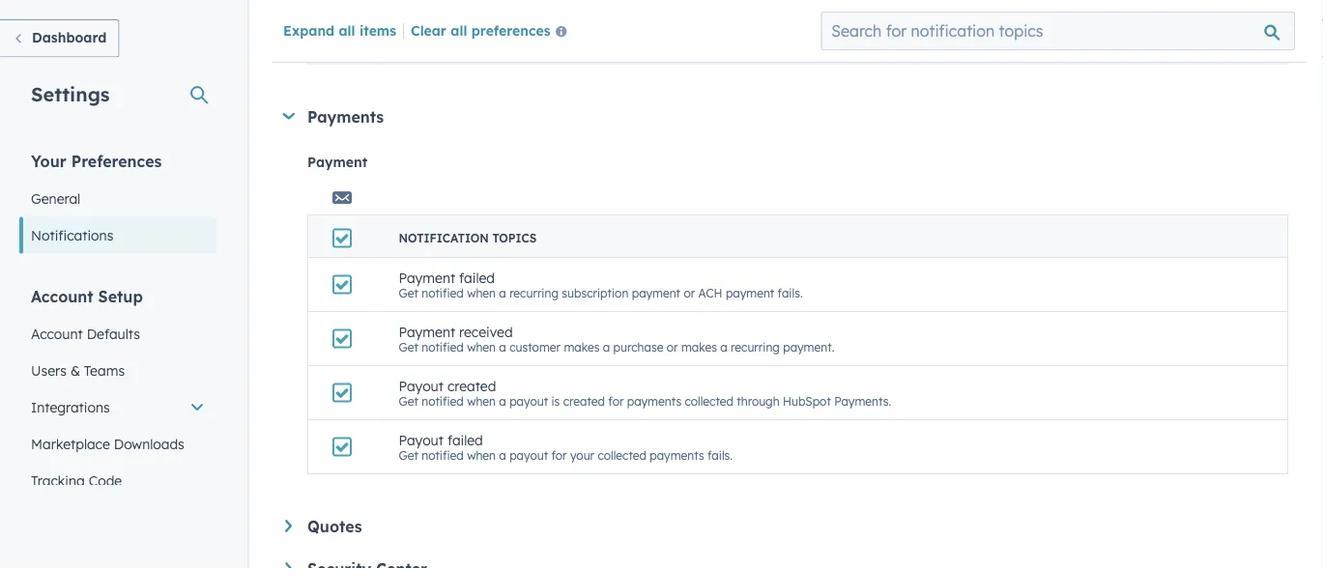 Task type: describe. For each thing, give the bounding box(es) containing it.
link
[[587, 38, 605, 52]]

general
[[31, 190, 81, 207]]

1 payment from the left
[[632, 286, 681, 301]]

get inside you are now a partner admin get notified when the user access link is approved
[[399, 38, 419, 52]]

collected inside payout created get notified when a payout is created for payments collected through hubspot payments.
[[685, 394, 734, 409]]

or inside payment received get notified when a customer makes a purchase or makes a recurring payment.
[[667, 340, 678, 355]]

account setup
[[31, 287, 143, 306]]

payment.
[[784, 340, 835, 355]]

recurring inside payment received get notified when a customer makes a purchase or makes a recurring payment.
[[731, 340, 780, 355]]

a left customer
[[499, 340, 507, 355]]

when inside you are now a partner admin get notified when the user access link is approved
[[467, 38, 496, 52]]

caret image for quotes
[[285, 520, 292, 533]]

payments
[[308, 107, 384, 126]]

tracking code link
[[19, 463, 217, 499]]

through
[[737, 394, 780, 409]]

account defaults
[[31, 325, 140, 342]]

get for payment failed
[[399, 286, 419, 301]]

Search for notification topics search field
[[821, 12, 1296, 50]]

received
[[459, 323, 513, 340]]

2 makes from the left
[[682, 340, 718, 355]]

user
[[520, 38, 543, 52]]

payout for payout created
[[399, 377, 444, 394]]

your
[[570, 448, 595, 463]]

payment for payment received get notified when a customer makes a purchase or makes a recurring payment.
[[399, 323, 456, 340]]

notifications
[[31, 227, 114, 244]]

a left purchase
[[603, 340, 610, 355]]

settings
[[31, 82, 110, 106]]

quotes
[[308, 517, 362, 537]]

expand all items
[[283, 22, 397, 38]]

a down "ach"
[[721, 340, 728, 355]]

notified for payout failed
[[422, 448, 464, 463]]

payments.
[[835, 394, 892, 409]]

preferences
[[71, 151, 162, 171]]

0 horizontal spatial created
[[448, 377, 496, 394]]

a inside payout created get notified when a payout is created for payments collected through hubspot payments.
[[499, 394, 507, 409]]

payment received get notified when a customer makes a purchase or makes a recurring payment.
[[399, 323, 835, 355]]

defaults
[[87, 325, 140, 342]]

code
[[89, 472, 122, 489]]

hubspot
[[783, 394, 832, 409]]

account for account setup
[[31, 287, 93, 306]]

collected inside "payout failed get notified when a payout for your collected payments fails."
[[598, 448, 647, 463]]

payout failed get notified when a payout for your collected payments fails.
[[399, 432, 733, 463]]

payments for created
[[627, 394, 682, 409]]

tracking code
[[31, 472, 122, 489]]

notification
[[399, 231, 489, 246]]

dashboard
[[32, 29, 107, 46]]

topics
[[493, 231, 537, 246]]

your
[[31, 151, 67, 171]]

when for payout failed
[[467, 448, 496, 463]]

clear
[[411, 22, 447, 38]]

a inside "payout failed get notified when a payout for your collected payments fails."
[[499, 448, 507, 463]]

for inside "payout failed get notified when a payout for your collected payments fails."
[[552, 448, 567, 463]]

or inside payment failed get notified when a recurring subscription payment or ach payment fails.
[[684, 286, 696, 301]]

users & teams link
[[19, 353, 217, 389]]

is inside payout created get notified when a payout is created for payments collected through hubspot payments.
[[552, 394, 560, 409]]

payments button
[[282, 107, 1289, 126]]

2 payment from the left
[[726, 286, 775, 301]]

downloads
[[114, 436, 185, 453]]

account for account defaults
[[31, 325, 83, 342]]

tracking
[[31, 472, 85, 489]]

notified for payment received
[[422, 340, 464, 355]]



Task type: locate. For each thing, give the bounding box(es) containing it.
4 notified from the top
[[422, 394, 464, 409]]

payout inside "payout failed get notified when a payout for your collected payments fails."
[[510, 448, 548, 463]]

payments down purchase
[[627, 394, 682, 409]]

0 vertical spatial fails.
[[778, 286, 803, 301]]

all
[[339, 22, 356, 38], [451, 22, 468, 38]]

0 vertical spatial payout
[[510, 394, 548, 409]]

1 vertical spatial payments
[[650, 448, 705, 463]]

notified for payout created
[[422, 394, 464, 409]]

is up "payout failed get notified when a payout for your collected payments fails." at the bottom of page
[[552, 394, 560, 409]]

1 horizontal spatial all
[[451, 22, 468, 38]]

recurring
[[510, 286, 559, 301], [731, 340, 780, 355]]

notifications link
[[19, 217, 217, 254]]

1 makes from the left
[[564, 340, 600, 355]]

purchase
[[614, 340, 664, 355]]

1 horizontal spatial makes
[[682, 340, 718, 355]]

get inside payment failed get notified when a recurring subscription payment or ach payment fails.
[[399, 286, 419, 301]]

1 vertical spatial for
[[552, 448, 567, 463]]

preferences
[[472, 22, 551, 38]]

you are now a partner admin get notified when the user access link is approved
[[399, 21, 673, 52]]

collected left through at bottom right
[[685, 394, 734, 409]]

payment right "ach"
[[726, 286, 775, 301]]

makes
[[564, 340, 600, 355], [682, 340, 718, 355]]

notified inside payment failed get notified when a recurring subscription payment or ach payment fails.
[[422, 286, 464, 301]]

payment left received
[[399, 323, 456, 340]]

1 vertical spatial payout
[[510, 448, 548, 463]]

payments inside "payout failed get notified when a payout for your collected payments fails."
[[650, 448, 705, 463]]

when inside "payout failed get notified when a payout for your collected payments fails."
[[467, 448, 496, 463]]

a inside payment failed get notified when a recurring subscription payment or ach payment fails.
[[499, 286, 507, 301]]

payout for created
[[510, 394, 548, 409]]

0 horizontal spatial fails.
[[708, 448, 733, 463]]

when for payment received
[[467, 340, 496, 355]]

created up "payout failed get notified when a payout for your collected payments fails." at the bottom of page
[[563, 394, 605, 409]]

5 notified from the top
[[422, 448, 464, 463]]

recurring left the payment.
[[731, 340, 780, 355]]

2 account from the top
[[31, 325, 83, 342]]

2 payout from the top
[[510, 448, 548, 463]]

get inside "payout failed get notified when a payout for your collected payments fails."
[[399, 448, 419, 463]]

recurring up customer
[[510, 286, 559, 301]]

notified inside payout created get notified when a payout is created for payments collected through hubspot payments.
[[422, 394, 464, 409]]

payments
[[627, 394, 682, 409], [650, 448, 705, 463]]

integrations button
[[19, 389, 217, 426]]

payout for failed
[[510, 448, 548, 463]]

now
[[451, 21, 477, 38]]

all for clear
[[451, 22, 468, 38]]

when inside payout created get notified when a payout is created for payments collected through hubspot payments.
[[467, 394, 496, 409]]

notified inside you are now a partner admin get notified when the user access link is approved
[[422, 38, 464, 52]]

2 payout from the top
[[399, 432, 444, 448]]

marketplace downloads
[[31, 436, 185, 453]]

payout left your
[[510, 448, 548, 463]]

ach
[[699, 286, 723, 301]]

payout for payout failed
[[399, 432, 444, 448]]

expand
[[283, 22, 335, 38]]

makes down "ach"
[[682, 340, 718, 355]]

notified inside payment received get notified when a customer makes a purchase or makes a recurring payment.
[[422, 340, 464, 355]]

failed
[[459, 269, 495, 286], [448, 432, 483, 448]]

when for payment failed
[[467, 286, 496, 301]]

you
[[399, 21, 423, 38]]

expand all items button
[[283, 22, 397, 38]]

0 vertical spatial collected
[[685, 394, 734, 409]]

get inside payout created get notified when a payout is created for payments collected through hubspot payments.
[[399, 394, 419, 409]]

admin
[[544, 21, 585, 38]]

0 vertical spatial for
[[609, 394, 624, 409]]

payout inside payout created get notified when a payout is created for payments collected through hubspot payments.
[[399, 377, 444, 394]]

payment inside payment failed get notified when a recurring subscription payment or ach payment fails.
[[399, 269, 456, 286]]

is
[[609, 38, 617, 52], [552, 394, 560, 409]]

2 when from the top
[[467, 286, 496, 301]]

0 horizontal spatial or
[[667, 340, 678, 355]]

1 vertical spatial or
[[667, 340, 678, 355]]

caret image
[[283, 113, 295, 120], [285, 520, 292, 533]]

0 vertical spatial payments
[[627, 394, 682, 409]]

1 payout from the top
[[510, 394, 548, 409]]

account defaults link
[[19, 316, 217, 353]]

1 vertical spatial caret image
[[285, 520, 292, 533]]

teams
[[84, 362, 125, 379]]

1 get from the top
[[399, 38, 419, 52]]

caret image up caret image
[[285, 520, 292, 533]]

get inside payment received get notified when a customer makes a purchase or makes a recurring payment.
[[399, 340, 419, 355]]

clear all preferences button
[[411, 20, 575, 43]]

account setup element
[[19, 286, 217, 569]]

payments down payout created get notified when a payout is created for payments collected through hubspot payments.
[[650, 448, 705, 463]]

users & teams
[[31, 362, 125, 379]]

3 notified from the top
[[422, 340, 464, 355]]

notified
[[422, 38, 464, 52], [422, 286, 464, 301], [422, 340, 464, 355], [422, 394, 464, 409], [422, 448, 464, 463]]

4 get from the top
[[399, 394, 419, 409]]

all for expand
[[339, 22, 356, 38]]

0 vertical spatial payout
[[399, 377, 444, 394]]

account up account defaults
[[31, 287, 93, 306]]

users
[[31, 362, 67, 379]]

1 vertical spatial collected
[[598, 448, 647, 463]]

failed inside payment failed get notified when a recurring subscription payment or ach payment fails.
[[459, 269, 495, 286]]

a inside you are now a partner admin get notified when the user access link is approved
[[481, 21, 489, 38]]

all inside button
[[451, 22, 468, 38]]

quotes button
[[285, 517, 1289, 537]]

0 vertical spatial payment
[[308, 153, 368, 170]]

2 notified from the top
[[422, 286, 464, 301]]

1 account from the top
[[31, 287, 93, 306]]

access
[[547, 38, 584, 52]]

notified for payment failed
[[422, 286, 464, 301]]

subscription
[[562, 286, 629, 301]]

payment
[[308, 153, 368, 170], [399, 269, 456, 286], [399, 323, 456, 340]]

when inside payment failed get notified when a recurring subscription payment or ach payment fails.
[[467, 286, 496, 301]]

payout inside "payout failed get notified when a payout for your collected payments fails."
[[399, 432, 444, 448]]

payout
[[399, 377, 444, 394], [399, 432, 444, 448]]

5 when from the top
[[467, 448, 496, 463]]

1 horizontal spatial created
[[563, 394, 605, 409]]

marketplace
[[31, 436, 110, 453]]

for down purchase
[[609, 394, 624, 409]]

get
[[399, 38, 419, 52], [399, 286, 419, 301], [399, 340, 419, 355], [399, 394, 419, 409], [399, 448, 419, 463]]

clear all preferences
[[411, 22, 551, 38]]

caret image inside payments dropdown button
[[283, 113, 295, 120]]

1 vertical spatial payment
[[399, 269, 456, 286]]

0 horizontal spatial all
[[339, 22, 356, 38]]

a
[[481, 21, 489, 38], [499, 286, 507, 301], [499, 340, 507, 355], [603, 340, 610, 355], [721, 340, 728, 355], [499, 394, 507, 409], [499, 448, 507, 463]]

for inside payout created get notified when a payout is created for payments collected through hubspot payments.
[[609, 394, 624, 409]]

payout
[[510, 394, 548, 409], [510, 448, 548, 463]]

payment left "ach"
[[632, 286, 681, 301]]

1 horizontal spatial recurring
[[731, 340, 780, 355]]

failed for payout failed
[[448, 432, 483, 448]]

payment inside payment received get notified when a customer makes a purchase or makes a recurring payment.
[[399, 323, 456, 340]]

when for payout created
[[467, 394, 496, 409]]

your preferences
[[31, 151, 162, 171]]

account up users
[[31, 325, 83, 342]]

customer
[[510, 340, 561, 355]]

a down received
[[499, 394, 507, 409]]

dashboard link
[[0, 19, 119, 58]]

payment for payment
[[308, 153, 368, 170]]

payout down customer
[[510, 394, 548, 409]]

payment down notification
[[399, 269, 456, 286]]

items
[[360, 22, 397, 38]]

all left items
[[339, 22, 356, 38]]

or left "ach"
[[684, 286, 696, 301]]

caret image for payments
[[283, 113, 295, 120]]

3 when from the top
[[467, 340, 496, 355]]

get for payout failed
[[399, 448, 419, 463]]

1 horizontal spatial collected
[[685, 394, 734, 409]]

3 get from the top
[[399, 340, 419, 355]]

1 horizontal spatial is
[[609, 38, 617, 52]]

0 vertical spatial account
[[31, 287, 93, 306]]

0 horizontal spatial payment
[[632, 286, 681, 301]]

a left your
[[499, 448, 507, 463]]

0 vertical spatial caret image
[[283, 113, 295, 120]]

1 payout from the top
[[399, 377, 444, 394]]

0 vertical spatial is
[[609, 38, 617, 52]]

is right 'link'
[[609, 38, 617, 52]]

4 when from the top
[[467, 394, 496, 409]]

the
[[499, 38, 517, 52]]

failed for payment failed
[[459, 269, 495, 286]]

1 vertical spatial fails.
[[708, 448, 733, 463]]

5 get from the top
[[399, 448, 419, 463]]

is inside you are now a partner admin get notified when the user access link is approved
[[609, 38, 617, 52]]

caret image inside quotes dropdown button
[[285, 520, 292, 533]]

payments for failed
[[650, 448, 705, 463]]

2 get from the top
[[399, 286, 419, 301]]

partner
[[493, 21, 541, 38]]

integrations
[[31, 399, 110, 416]]

payment failed get notified when a recurring subscription payment or ach payment fails.
[[399, 269, 803, 301]]

for left your
[[552, 448, 567, 463]]

0 horizontal spatial collected
[[598, 448, 647, 463]]

&
[[70, 362, 80, 379]]

when
[[467, 38, 496, 52], [467, 286, 496, 301], [467, 340, 496, 355], [467, 394, 496, 409], [467, 448, 496, 463]]

1 horizontal spatial payment
[[726, 286, 775, 301]]

created down received
[[448, 377, 496, 394]]

fails. inside payment failed get notified when a recurring subscription payment or ach payment fails.
[[778, 286, 803, 301]]

a right now
[[481, 21, 489, 38]]

0 horizontal spatial recurring
[[510, 286, 559, 301]]

caret image left payments
[[283, 113, 295, 120]]

payments inside payout created get notified when a payout is created for payments collected through hubspot payments.
[[627, 394, 682, 409]]

payout inside payout created get notified when a payout is created for payments collected through hubspot payments.
[[510, 394, 548, 409]]

account inside account defaults link
[[31, 325, 83, 342]]

1 horizontal spatial or
[[684, 286, 696, 301]]

are
[[426, 21, 447, 38]]

collected
[[685, 394, 734, 409], [598, 448, 647, 463]]

makes right customer
[[564, 340, 600, 355]]

recurring inside payment failed get notified when a recurring subscription payment or ach payment fails.
[[510, 286, 559, 301]]

payout created get notified when a payout is created for payments collected through hubspot payments.
[[399, 377, 892, 409]]

0 vertical spatial recurring
[[510, 286, 559, 301]]

created
[[448, 377, 496, 394], [563, 394, 605, 409]]

0 vertical spatial or
[[684, 286, 696, 301]]

approved
[[620, 38, 673, 52]]

setup
[[98, 287, 143, 306]]

1 vertical spatial account
[[31, 325, 83, 342]]

1 vertical spatial is
[[552, 394, 560, 409]]

0 horizontal spatial is
[[552, 394, 560, 409]]

for
[[609, 394, 624, 409], [552, 448, 567, 463]]

0 vertical spatial failed
[[459, 269, 495, 286]]

2 vertical spatial payment
[[399, 323, 456, 340]]

2 all from the left
[[451, 22, 468, 38]]

general link
[[19, 180, 217, 217]]

1 horizontal spatial fails.
[[778, 286, 803, 301]]

your preferences element
[[19, 150, 217, 254]]

or right purchase
[[667, 340, 678, 355]]

marketplace downloads link
[[19, 426, 217, 463]]

fails.
[[778, 286, 803, 301], [708, 448, 733, 463]]

collected right your
[[598, 448, 647, 463]]

notified inside "payout failed get notified when a payout for your collected payments fails."
[[422, 448, 464, 463]]

1 vertical spatial payout
[[399, 432, 444, 448]]

0 horizontal spatial for
[[552, 448, 567, 463]]

1 notified from the top
[[422, 38, 464, 52]]

when inside payment received get notified when a customer makes a purchase or makes a recurring payment.
[[467, 340, 496, 355]]

get for payment received
[[399, 340, 419, 355]]

payment down payments
[[308, 153, 368, 170]]

or
[[684, 286, 696, 301], [667, 340, 678, 355]]

0 horizontal spatial makes
[[564, 340, 600, 355]]

failed inside "payout failed get notified when a payout for your collected payments fails."
[[448, 432, 483, 448]]

1 all from the left
[[339, 22, 356, 38]]

get for payout created
[[399, 394, 419, 409]]

fails. inside "payout failed get notified when a payout for your collected payments fails."
[[708, 448, 733, 463]]

1 horizontal spatial for
[[609, 394, 624, 409]]

payment
[[632, 286, 681, 301], [726, 286, 775, 301]]

a up received
[[499, 286, 507, 301]]

1 when from the top
[[467, 38, 496, 52]]

account
[[31, 287, 93, 306], [31, 325, 83, 342]]

notification topics
[[399, 231, 537, 246]]

all right are
[[451, 22, 468, 38]]

1 vertical spatial recurring
[[731, 340, 780, 355]]

payment for payment failed get notified when a recurring subscription payment or ach payment fails.
[[399, 269, 456, 286]]

1 vertical spatial failed
[[448, 432, 483, 448]]

caret image
[[285, 563, 292, 569]]



Task type: vqa. For each thing, say whether or not it's contained in the screenshot.
way
no



